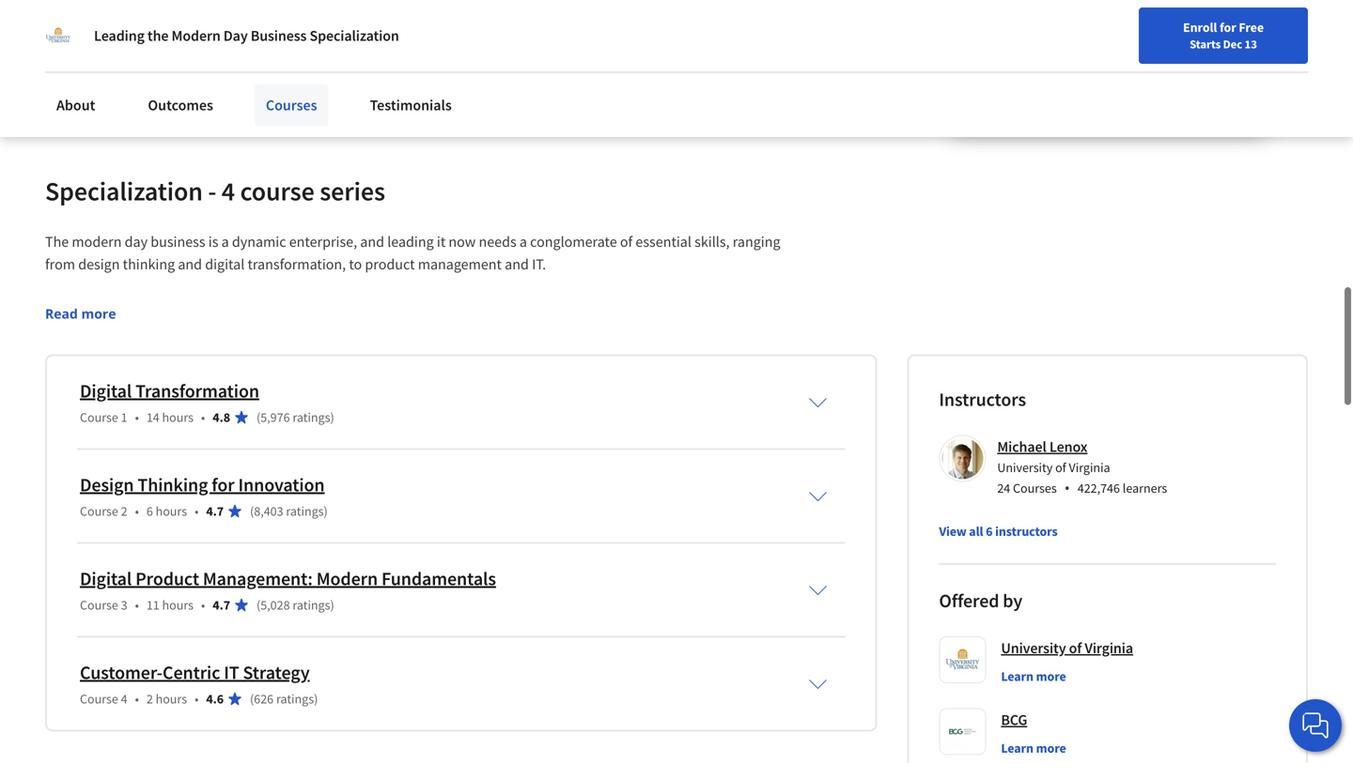 Task type: describe. For each thing, give the bounding box(es) containing it.
0 horizontal spatial 4
[[121, 691, 127, 708]]

profile,
[[303, 35, 347, 54]]

social
[[148, 58, 184, 77]]

credential
[[131, 35, 195, 54]]

14
[[146, 409, 160, 426]]

0 vertical spatial 4
[[222, 175, 235, 208]]

view all 6 instructors button
[[939, 522, 1058, 541]]

michael
[[997, 438, 1047, 457]]

university of virginia image
[[45, 23, 71, 49]]

hours for product
[[162, 597, 194, 614]]

course for customer-centric it strategy
[[80, 691, 118, 708]]

) right 5,976
[[330, 409, 334, 426]]

all
[[969, 523, 983, 540]]

of inside michael lenox university of virginia 24 courses • 422,746 learners
[[1055, 459, 1066, 476]]

thinking
[[138, 474, 208, 497]]

( for centric
[[250, 691, 254, 708]]

( 5,028 ratings )
[[257, 597, 334, 614]]

essential
[[636, 233, 692, 251]]

8,403
[[254, 503, 283, 520]]

enroll for free starts dec 13
[[1183, 19, 1264, 52]]

bcg link
[[1001, 709, 1027, 732]]

11
[[146, 597, 160, 614]]

1 vertical spatial university
[[1001, 639, 1066, 658]]

instructors
[[995, 523, 1058, 540]]

series
[[320, 175, 385, 208]]

outcomes
[[148, 96, 213, 115]]

• right 3
[[135, 597, 139, 614]]

design
[[78, 255, 120, 274]]

michael lenox link
[[997, 438, 1088, 457]]

it
[[224, 661, 239, 685]]

transformation,
[[248, 255, 346, 274]]

digital for digital product management: modern fundamentals
[[80, 568, 132, 591]]

• inside michael lenox university of virginia 24 courses • 422,746 learners
[[1064, 478, 1070, 498]]

digital
[[205, 255, 245, 274]]

learn more for university of virginia
[[1001, 669, 1066, 685]]

and up product
[[360, 233, 384, 251]]

learn more button for bcg
[[1001, 739, 1066, 758]]

specialization - 4 course series
[[45, 175, 385, 208]]

bcg
[[1001, 711, 1027, 730]]

( 5,976 ratings )
[[257, 409, 334, 426]]

course 4 • 2 hours •
[[80, 691, 199, 708]]

• down customer-
[[135, 691, 139, 708]]

michael lenox image
[[942, 438, 983, 480]]

business
[[251, 26, 307, 45]]

) for modern
[[330, 597, 334, 614]]

skills,
[[695, 233, 730, 251]]

more for university of virginia
[[1036, 669, 1066, 685]]

5,028
[[261, 597, 290, 614]]

hours for centric
[[156, 691, 187, 708]]

422,746
[[1078, 480, 1120, 497]]

of inside the modern day business is a dynamic enterprise, and leading it now needs a conglomerate of essential skills, ranging from design thinking and digital transformation, to product management and it.
[[620, 233, 633, 251]]

view
[[939, 523, 967, 540]]

customer-centric it strategy link
[[80, 661, 310, 685]]

ratings for innovation
[[286, 503, 324, 520]]

1
[[121, 409, 127, 426]]

courses inside courses link
[[266, 96, 317, 115]]

about
[[56, 96, 95, 115]]

from
[[45, 255, 75, 274]]

• right 11
[[201, 597, 205, 614]]

0 vertical spatial your
[[214, 35, 242, 54]]

modern
[[72, 233, 122, 251]]

and down "business"
[[178, 255, 202, 274]]

add this credential to your linkedin profile, resume, or cv share it on social media and in your performance review
[[77, 35, 437, 77]]

design thinking for innovation
[[80, 474, 325, 497]]

review
[[387, 58, 429, 77]]

enterprise,
[[289, 233, 357, 251]]

the
[[45, 233, 69, 251]]

1 a from the left
[[221, 233, 229, 251]]

1 horizontal spatial specialization
[[310, 26, 399, 45]]

it.
[[532, 255, 546, 274]]

design
[[80, 474, 134, 497]]

cv
[[420, 35, 437, 54]]

share
[[77, 58, 113, 77]]

is
[[208, 233, 218, 251]]

starts
[[1190, 37, 1221, 52]]

coursera career certificate image
[[953, 0, 1266, 133]]

leading
[[387, 233, 434, 251]]

day
[[223, 26, 248, 45]]

for inside enroll for free starts dec 13
[[1220, 19, 1236, 36]]

centric
[[163, 661, 220, 685]]

leading the modern day business specialization
[[94, 26, 399, 45]]

course for digital product management: modern fundamentals
[[80, 597, 118, 614]]

outcomes link
[[137, 85, 224, 126]]

learn more for bcg
[[1001, 740, 1066, 757]]

626
[[254, 691, 274, 708]]

( 626 ratings )
[[250, 691, 318, 708]]

strategy
[[243, 661, 310, 685]]

university of virginia link
[[1001, 637, 1133, 660]]

thinking
[[123, 255, 175, 274]]

read more button
[[45, 304, 116, 324]]

learners
[[1123, 480, 1167, 497]]

instructors
[[939, 388, 1026, 412]]

0 horizontal spatial modern
[[172, 26, 221, 45]]

conglomerate
[[530, 233, 617, 251]]

course 1 • 14 hours •
[[80, 409, 205, 426]]

fundamentals
[[381, 568, 496, 591]]

4.8
[[213, 409, 230, 426]]

virginia inside michael lenox university of virginia 24 courses • 422,746 learners
[[1069, 459, 1110, 476]]

university inside michael lenox university of virginia 24 courses • 422,746 learners
[[997, 459, 1053, 476]]

business
[[151, 233, 205, 251]]

course for digital transformation
[[80, 409, 118, 426]]

hours for thinking
[[156, 503, 187, 520]]

product
[[135, 568, 199, 591]]

university of virginia
[[1001, 639, 1133, 658]]

show notifications image
[[1135, 23, 1157, 46]]

in
[[257, 58, 269, 77]]

( for thinking
[[250, 503, 254, 520]]



Task type: vqa. For each thing, say whether or not it's contained in the screenshot.
the CV
yes



Task type: locate. For each thing, give the bounding box(es) containing it.
0 horizontal spatial 2
[[121, 503, 127, 520]]

4
[[222, 175, 235, 208], [121, 691, 127, 708]]

learn more button down university of virginia
[[1001, 668, 1066, 686]]

2 a from the left
[[520, 233, 527, 251]]

course 2 • 6 hours •
[[80, 503, 199, 520]]

1 digital from the top
[[80, 380, 132, 403]]

1 vertical spatial digital
[[80, 568, 132, 591]]

learn for university of virginia
[[1001, 669, 1034, 685]]

a right is
[[221, 233, 229, 251]]

1 learn more from the top
[[1001, 669, 1066, 685]]

design thinking for innovation link
[[80, 474, 325, 497]]

• left 422,746
[[1064, 478, 1070, 498]]

0 vertical spatial of
[[620, 233, 633, 251]]

2 learn more from the top
[[1001, 740, 1066, 757]]

needs
[[479, 233, 517, 251]]

ratings right 626
[[276, 691, 314, 708]]

0 vertical spatial for
[[1220, 19, 1236, 36]]

4.6
[[206, 691, 224, 708]]

it left the now
[[437, 233, 446, 251]]

0 vertical spatial learn more
[[1001, 669, 1066, 685]]

2 down customer-
[[146, 691, 153, 708]]

ranging
[[733, 233, 780, 251]]

to up media
[[198, 35, 211, 54]]

13
[[1245, 37, 1257, 52]]

and left it.
[[505, 255, 529, 274]]

it left on
[[116, 58, 125, 77]]

lenox
[[1050, 438, 1088, 457]]

dec
[[1223, 37, 1242, 52]]

0 vertical spatial 4.7
[[206, 503, 224, 520]]

) for innovation
[[324, 503, 328, 520]]

and inside add this credential to your linkedin profile, resume, or cv share it on social media and in your performance review
[[230, 58, 254, 77]]

0 horizontal spatial courses
[[266, 96, 317, 115]]

specialization up performance
[[310, 26, 399, 45]]

1 vertical spatial your
[[272, 58, 300, 77]]

ratings right 5,976
[[293, 409, 330, 426]]

0 vertical spatial modern
[[172, 26, 221, 45]]

0 horizontal spatial for
[[212, 474, 235, 497]]

hours right 11
[[162, 597, 194, 614]]

)
[[330, 409, 334, 426], [324, 503, 328, 520], [330, 597, 334, 614], [314, 691, 318, 708]]

ratings down digital product management: modern fundamentals link
[[293, 597, 330, 614]]

digital transformation
[[80, 380, 259, 403]]

digital up 3
[[80, 568, 132, 591]]

innovation
[[238, 474, 325, 497]]

( down innovation
[[250, 503, 254, 520]]

4.7 for for
[[206, 503, 224, 520]]

0 vertical spatial learn more button
[[1001, 668, 1066, 686]]

digital product management: modern fundamentals link
[[80, 568, 496, 591]]

course for design thinking for innovation
[[80, 503, 118, 520]]

a
[[221, 233, 229, 251], [520, 233, 527, 251]]

1 horizontal spatial to
[[349, 255, 362, 274]]

ratings for modern
[[293, 597, 330, 614]]

courses down in
[[266, 96, 317, 115]]

0 vertical spatial learn
[[1001, 669, 1034, 685]]

learn more button down bcg
[[1001, 739, 1066, 758]]

( down the strategy
[[250, 691, 254, 708]]

0 vertical spatial specialization
[[310, 26, 399, 45]]

dynamic
[[232, 233, 286, 251]]

and
[[230, 58, 254, 77], [360, 233, 384, 251], [178, 255, 202, 274], [505, 255, 529, 274]]

enroll
[[1183, 19, 1217, 36]]

more
[[81, 305, 116, 323], [1036, 669, 1066, 685], [1036, 740, 1066, 757]]

university down michael
[[997, 459, 1053, 476]]

4 down customer-
[[121, 691, 127, 708]]

about link
[[45, 85, 107, 126]]

1 vertical spatial 4
[[121, 691, 127, 708]]

course 3 • 11 hours •
[[80, 597, 205, 614]]

1 vertical spatial 6
[[986, 523, 993, 540]]

university down the by
[[1001, 639, 1066, 658]]

1 horizontal spatial courses
[[1013, 480, 1057, 497]]

learn more
[[1001, 669, 1066, 685], [1001, 740, 1066, 757]]

ratings down innovation
[[286, 503, 324, 520]]

more for bcg
[[1036, 740, 1066, 757]]

6 down thinking
[[146, 503, 153, 520]]

( for transformation
[[257, 409, 261, 426]]

( 8,403 ratings )
[[250, 503, 328, 520]]

( down management:
[[257, 597, 261, 614]]

2 learn more button from the top
[[1001, 739, 1066, 758]]

1 horizontal spatial 4
[[222, 175, 235, 208]]

4 right -
[[222, 175, 235, 208]]

4 course from the top
[[80, 691, 118, 708]]

( for product
[[257, 597, 261, 614]]

0 vertical spatial virginia
[[1069, 459, 1110, 476]]

course down design
[[80, 503, 118, 520]]

0 horizontal spatial it
[[116, 58, 125, 77]]

course
[[80, 409, 118, 426], [80, 503, 118, 520], [80, 597, 118, 614], [80, 691, 118, 708]]

2 horizontal spatial of
[[1069, 639, 1082, 658]]

digital product management: modern fundamentals
[[80, 568, 496, 591]]

it inside the modern day business is a dynamic enterprise, and leading it now needs a conglomerate of essential skills, ranging from design thinking and digital transformation, to product management and it.
[[437, 233, 446, 251]]

now
[[449, 233, 476, 251]]

0 horizontal spatial specialization
[[45, 175, 203, 208]]

1 vertical spatial for
[[212, 474, 235, 497]]

1 horizontal spatial 6
[[986, 523, 993, 540]]

your up media
[[214, 35, 242, 54]]

1 horizontal spatial modern
[[316, 568, 378, 591]]

1 vertical spatial learn more button
[[1001, 739, 1066, 758]]

by
[[1003, 590, 1023, 613]]

1 learn more button from the top
[[1001, 668, 1066, 686]]

0 vertical spatial 2
[[121, 503, 127, 520]]

4.7
[[206, 503, 224, 520], [213, 597, 230, 614]]

course down customer-
[[80, 691, 118, 708]]

your right in
[[272, 58, 300, 77]]

) right 626
[[314, 691, 318, 708]]

of
[[620, 233, 633, 251], [1055, 459, 1066, 476], [1069, 639, 1082, 658]]

4.7 down management:
[[213, 597, 230, 614]]

• left 4.6
[[195, 691, 199, 708]]

modern up ( 5,028 ratings )
[[316, 568, 378, 591]]

read more
[[45, 305, 116, 323]]

( right the 4.8
[[257, 409, 261, 426]]

6 inside button
[[986, 523, 993, 540]]

1 vertical spatial learn
[[1001, 740, 1034, 757]]

0 vertical spatial to
[[198, 35, 211, 54]]

• right 1
[[135, 409, 139, 426]]

learn more down university of virginia
[[1001, 669, 1066, 685]]

• left the 4.8
[[201, 409, 205, 426]]

0 horizontal spatial of
[[620, 233, 633, 251]]

learn more button
[[1001, 668, 1066, 686], [1001, 739, 1066, 758]]

and left in
[[230, 58, 254, 77]]

leading
[[94, 26, 145, 45]]

courses right '24'
[[1013, 480, 1057, 497]]

hours right 14
[[162, 409, 194, 426]]

ratings
[[293, 409, 330, 426], [286, 503, 324, 520], [293, 597, 330, 614], [276, 691, 314, 708]]

product
[[365, 255, 415, 274]]

2 learn from the top
[[1001, 740, 1034, 757]]

1 horizontal spatial of
[[1055, 459, 1066, 476]]

1 vertical spatial 4.7
[[213, 597, 230, 614]]

0 vertical spatial it
[[116, 58, 125, 77]]

linkedin
[[245, 35, 300, 54]]

your
[[214, 35, 242, 54], [272, 58, 300, 77]]

for up dec
[[1220, 19, 1236, 36]]

1 horizontal spatial a
[[520, 233, 527, 251]]

1 course from the top
[[80, 409, 118, 426]]

management:
[[203, 568, 313, 591]]

-
[[208, 175, 216, 208]]

0 vertical spatial courses
[[266, 96, 317, 115]]

courses inside michael lenox university of virginia 24 courses • 422,746 learners
[[1013, 480, 1057, 497]]

3 course from the top
[[80, 597, 118, 614]]

None search field
[[268, 12, 578, 49]]

specialization up day
[[45, 175, 203, 208]]

coursera image
[[23, 15, 142, 45]]

to left product
[[349, 255, 362, 274]]

course left 1
[[80, 409, 118, 426]]

view all 6 instructors
[[939, 523, 1058, 540]]

customer-centric it strategy
[[80, 661, 310, 685]]

) down innovation
[[324, 503, 328, 520]]

learn for bcg
[[1001, 740, 1034, 757]]

more inside button
[[81, 305, 116, 323]]

3
[[121, 597, 127, 614]]

1 vertical spatial to
[[349, 255, 362, 274]]

0 horizontal spatial a
[[221, 233, 229, 251]]

1 horizontal spatial your
[[272, 58, 300, 77]]

learn more down bcg
[[1001, 740, 1066, 757]]

modern
[[172, 26, 221, 45], [316, 568, 378, 591]]

2 vertical spatial of
[[1069, 639, 1082, 658]]

0 horizontal spatial your
[[214, 35, 242, 54]]

to inside add this credential to your linkedin profile, resume, or cv share it on social media and in your performance review
[[198, 35, 211, 54]]

media
[[187, 58, 227, 77]]

digital
[[80, 380, 132, 403], [80, 568, 132, 591]]

4.7 for management:
[[213, 597, 230, 614]]

on
[[128, 58, 145, 77]]

1 vertical spatial 2
[[146, 691, 153, 708]]

0 vertical spatial university
[[997, 459, 1053, 476]]

1 vertical spatial it
[[437, 233, 446, 251]]

menu item
[[994, 19, 1115, 80]]

free
[[1239, 19, 1264, 36]]

digital transformation link
[[80, 380, 259, 403]]

chat with us image
[[1301, 711, 1331, 741]]

it inside add this credential to your linkedin profile, resume, or cv share it on social media and in your performance review
[[116, 58, 125, 77]]

1 vertical spatial more
[[1036, 669, 1066, 685]]

2 course from the top
[[80, 503, 118, 520]]

• down design thinking for innovation link
[[195, 503, 199, 520]]

1 vertical spatial specialization
[[45, 175, 203, 208]]

hours down centric
[[156, 691, 187, 708]]

michael lenox university of virginia 24 courses • 422,746 learners
[[997, 438, 1167, 498]]

1 horizontal spatial it
[[437, 233, 446, 251]]

learn up bcg link
[[1001, 669, 1034, 685]]

) down digital product management: modern fundamentals link
[[330, 597, 334, 614]]

0 vertical spatial more
[[81, 305, 116, 323]]

day
[[125, 233, 148, 251]]

this
[[105, 35, 128, 54]]

performance
[[303, 58, 384, 77]]

1 horizontal spatial for
[[1220, 19, 1236, 36]]

) for strategy
[[314, 691, 318, 708]]

the
[[147, 26, 169, 45]]

hours for transformation
[[162, 409, 194, 426]]

1 vertical spatial virginia
[[1085, 639, 1133, 658]]

• down thinking
[[135, 503, 139, 520]]

a right needs at the left top
[[520, 233, 527, 251]]

1 vertical spatial courses
[[1013, 480, 1057, 497]]

add
[[77, 35, 102, 54]]

1 vertical spatial modern
[[316, 568, 378, 591]]

0 vertical spatial digital
[[80, 380, 132, 403]]

6 right the all at the right bottom of the page
[[986, 523, 993, 540]]

2 down design
[[121, 503, 127, 520]]

0 horizontal spatial to
[[198, 35, 211, 54]]

customer-
[[80, 661, 163, 685]]

5,976
[[261, 409, 290, 426]]

4.7 down design thinking for innovation link
[[206, 503, 224, 520]]

1 vertical spatial of
[[1055, 459, 1066, 476]]

to inside the modern day business is a dynamic enterprise, and leading it now needs a conglomerate of essential skills, ranging from design thinking and digital transformation, to product management and it.
[[349, 255, 362, 274]]

ratings for strategy
[[276, 691, 314, 708]]

learn more button for university of virginia
[[1001, 668, 1066, 686]]

digital for digital transformation
[[80, 380, 132, 403]]

2 digital from the top
[[80, 568, 132, 591]]

0 vertical spatial 6
[[146, 503, 153, 520]]

learn
[[1001, 669, 1034, 685], [1001, 740, 1034, 757]]

0 horizontal spatial 6
[[146, 503, 153, 520]]

24
[[997, 480, 1010, 497]]

1 learn from the top
[[1001, 669, 1034, 685]]

hours down thinking
[[156, 503, 187, 520]]

or
[[404, 35, 417, 54]]

2 vertical spatial more
[[1036, 740, 1066, 757]]

digital up 1
[[80, 380, 132, 403]]

the modern day business is a dynamic enterprise, and leading it now needs a conglomerate of essential skills, ranging from design thinking and digital transformation, to product management and it.
[[45, 233, 783, 274]]

modern up media
[[172, 26, 221, 45]]

course left 3
[[80, 597, 118, 614]]

offered by
[[939, 590, 1023, 613]]

testimonials
[[370, 96, 452, 115]]

learn down bcg
[[1001, 740, 1034, 757]]

1 vertical spatial learn more
[[1001, 740, 1066, 757]]

1 horizontal spatial 2
[[146, 691, 153, 708]]

for right thinking
[[212, 474, 235, 497]]



